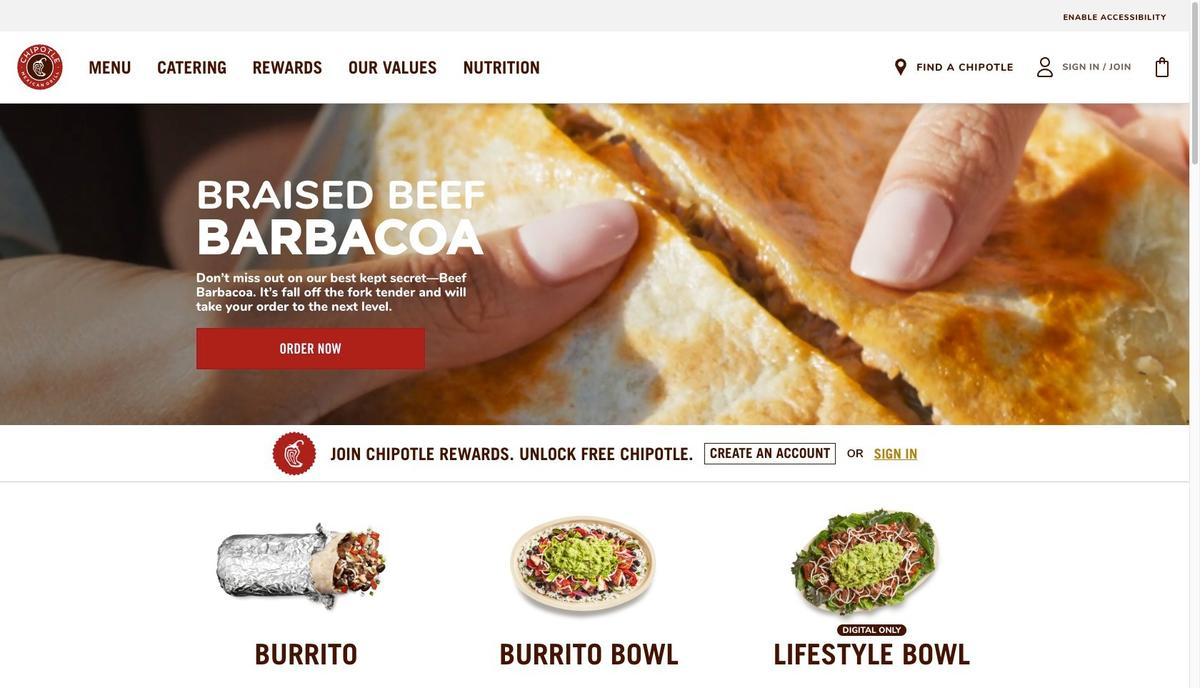Task type: locate. For each thing, give the bounding box(es) containing it.
chipotle mexican grill image
[[17, 44, 63, 90]]

add to bag image
[[1146, 50, 1180, 84]]

heading
[[1063, 61, 1132, 74]]

sign in image
[[1029, 50, 1063, 84]]



Task type: vqa. For each thing, say whether or not it's contained in the screenshot.
Burrito Bowl image
yes



Task type: describe. For each thing, give the bounding box(es) containing it.
burrito image
[[194, 504, 408, 626]]

find a chipotle image
[[893, 59, 910, 76]]

burrito bowl image
[[477, 504, 691, 626]]

lifestyle bowl image
[[760, 504, 974, 626]]

pepper medallion image
[[272, 431, 317, 476]]



